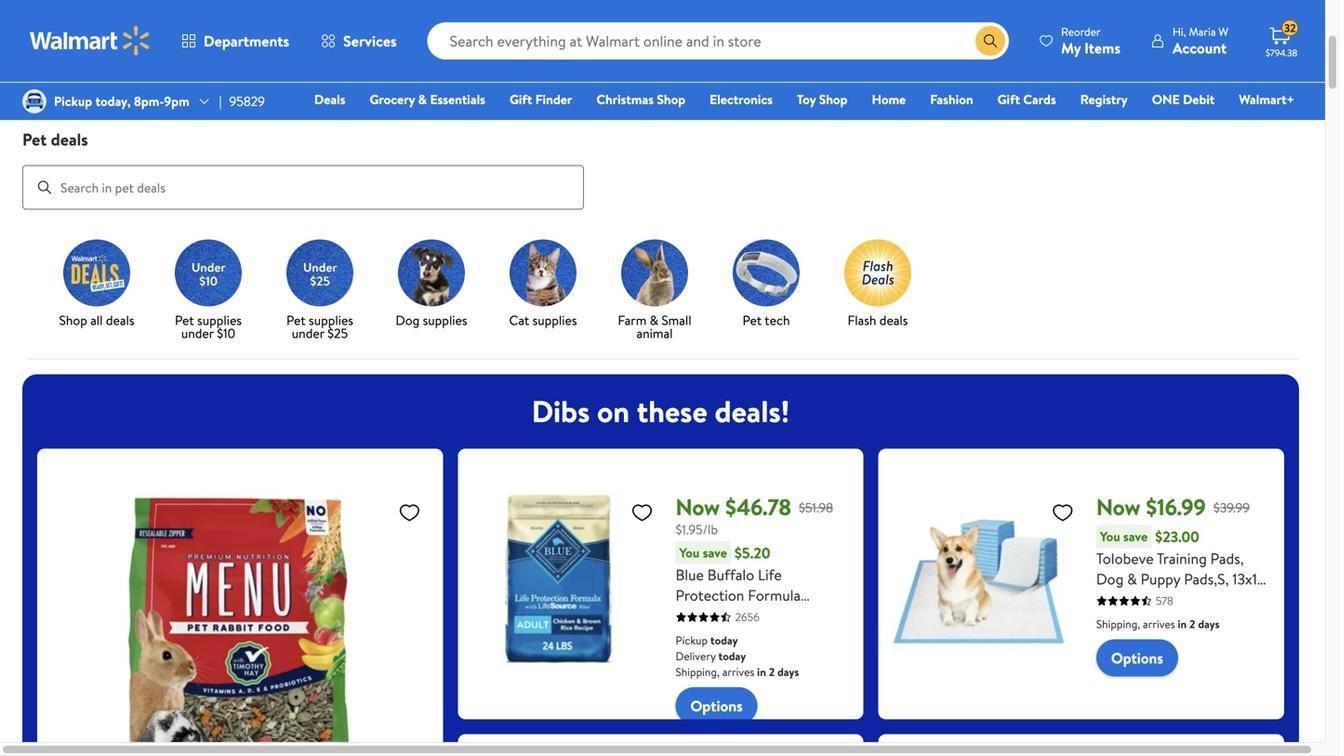 Task type: locate. For each thing, give the bounding box(es) containing it.
2 horizontal spatial &
[[1127, 569, 1137, 589]]

pickup inside pickup today delivery today shipping, arrives in 2 days
[[676, 632, 708, 648]]

0 horizontal spatial deals
[[51, 128, 88, 151]]

pet inside pet supplies under $25
[[286, 311, 306, 329]]

pickup down chicken
[[676, 632, 708, 648]]

pet for pet deals
[[22, 128, 47, 151]]

shipping, down dry
[[676, 664, 720, 680]]

1 horizontal spatial options
[[1111, 648, 1163, 668]]

shipping, down in,100
[[1096, 616, 1140, 632]]

save up the tolobeve
[[1124, 527, 1148, 546]]

pet supplies under $25 link
[[272, 240, 368, 344]]

1 horizontal spatial pickup
[[676, 632, 708, 648]]

| inside sort and filter section element
[[1160, 66, 1163, 87]]

1 horizontal spatial days
[[1198, 616, 1220, 632]]

& for farm
[[650, 311, 658, 329]]

1 horizontal spatial arrives
[[1143, 616, 1175, 632]]

grain,
[[761, 646, 799, 667]]

dogs,
[[676, 646, 713, 667]]

hi, maria w account
[[1173, 24, 1229, 58]]

8pm-
[[134, 92, 164, 110]]

$46.78
[[725, 492, 791, 523]]

& right farm
[[650, 311, 658, 329]]

pet inside pet supplies under $10
[[175, 311, 194, 329]]

small
[[662, 311, 692, 329]]

toy
[[797, 90, 816, 108]]

1 horizontal spatial shop
[[657, 90, 686, 108]]

| right by at the right top
[[1160, 66, 1163, 87]]

under left $10
[[181, 324, 214, 342]]

arrives down food on the right
[[722, 664, 755, 680]]

in
[[1178, 616, 1187, 632], [757, 664, 766, 680]]

save inside you save $23.00 tolobeve training pads, dog & puppy pads,s, 13x18 in,100 count,disposable dog pee pads
[[1124, 527, 1148, 546]]

grocery & essentials
[[370, 90, 485, 108]]

0 vertical spatial pickup
[[54, 92, 92, 110]]

now
[[676, 492, 720, 523], [1096, 492, 1141, 523]]

options
[[1111, 648, 1163, 668], [691, 696, 743, 716]]

these
[[637, 391, 708, 432]]

& for grocery
[[418, 90, 427, 108]]

shop right toy
[[819, 90, 848, 108]]

christmas shop
[[596, 90, 686, 108]]

2 supplies from the left
[[309, 311, 353, 329]]

items
[[1084, 38, 1121, 58]]

cat supplies image
[[510, 240, 577, 307]]

dog
[[396, 311, 420, 329], [1096, 569, 1124, 589], [1096, 610, 1124, 630], [703, 626, 730, 646]]

deals up search icon
[[51, 128, 88, 151]]

shop
[[657, 90, 686, 108], [819, 90, 848, 108], [59, 311, 87, 329]]

christmas shop link
[[588, 89, 694, 109]]

4 supplies from the left
[[533, 311, 577, 329]]

under inside pet supplies under $25
[[292, 324, 324, 342]]

pet left the tech
[[743, 311, 762, 329]]

deals inside 'link'
[[106, 311, 134, 329]]

options link down pee
[[1096, 639, 1178, 677]]

arrives down 578 at bottom
[[1143, 616, 1175, 632]]

under for $10
[[181, 324, 214, 342]]

supplies down pet supplies under $25 image
[[309, 311, 353, 329]]

now inside now $46.78 $51.98 $1.95/lb you save $5.20 blue buffalo life protection formula chicken and brown rice dry dog food for adult dogs, whole grain, 24 lb. bag
[[676, 492, 720, 523]]

in down food on the right
[[757, 664, 766, 680]]

1 vertical spatial in
[[757, 664, 766, 680]]

all filters button
[[22, 61, 129, 91]]

0 vertical spatial |
[[1160, 66, 1163, 87]]

under for $25
[[292, 324, 324, 342]]

0 horizontal spatial days
[[777, 664, 799, 680]]

pet tech
[[743, 311, 790, 329]]

& left puppy
[[1127, 569, 1137, 589]]

0 vertical spatial shipping,
[[1096, 616, 1140, 632]]

all filters
[[58, 67, 109, 85]]

dog left pee
[[1096, 610, 1124, 630]]

flash deals image
[[844, 240, 911, 307]]

days
[[1198, 616, 1220, 632], [777, 664, 799, 680]]

Walmart Site-Wide search field
[[427, 22, 1009, 60]]

0 horizontal spatial &
[[418, 90, 427, 108]]

2 gift from the left
[[998, 90, 1020, 108]]

farm
[[618, 311, 647, 329]]

1 vertical spatial &
[[650, 311, 658, 329]]

electronics link
[[701, 89, 781, 109]]

pads,
[[1211, 548, 1244, 569]]

farm & small animal image
[[621, 240, 688, 307]]

$794.38
[[1266, 47, 1298, 59]]

pet for pet supplies under $10
[[175, 311, 194, 329]]

0 horizontal spatial 2
[[769, 664, 775, 680]]

|
[[1160, 66, 1163, 87], [219, 92, 222, 110]]

supplies inside pet supplies under $10
[[197, 311, 242, 329]]

& right "grocery"
[[418, 90, 427, 108]]

24
[[803, 646, 820, 667]]

you up blue
[[679, 544, 700, 562]]

for
[[770, 626, 789, 646]]

0 vertical spatial &
[[418, 90, 427, 108]]

supplies down dog supplies image
[[423, 311, 467, 329]]

registry link
[[1072, 89, 1136, 109]]

2 under from the left
[[292, 324, 324, 342]]

cat supplies link
[[495, 240, 591, 331]]

today
[[710, 632, 738, 648], [718, 648, 746, 664]]

hi,
[[1173, 24, 1186, 40]]

bag
[[676, 667, 700, 687]]

deals for pet deals
[[51, 128, 88, 151]]

dog up delivery on the right bottom of the page
[[703, 626, 730, 646]]

you
[[1100, 527, 1120, 546], [679, 544, 700, 562]]

0 horizontal spatial you
[[679, 544, 700, 562]]

2 horizontal spatial shop
[[819, 90, 848, 108]]

0 horizontal spatial pickup
[[54, 92, 92, 110]]

&
[[418, 90, 427, 108], [650, 311, 658, 329], [1127, 569, 1137, 589]]

1 vertical spatial options link
[[676, 687, 758, 725]]

2
[[1190, 616, 1195, 632], [769, 664, 775, 680]]

options for $46.78
[[691, 696, 743, 716]]

one
[[1152, 90, 1180, 108]]

0 horizontal spatial now
[[676, 492, 720, 523]]

1 horizontal spatial &
[[650, 311, 658, 329]]

add to favorites list, blue buffalo life protection formula chicken and brown rice dry dog food for adult dogs, whole grain, 24 lb. bag image
[[631, 501, 653, 524]]

all
[[58, 67, 73, 85]]

shop for toy shop
[[819, 90, 848, 108]]

| left 95829
[[219, 92, 222, 110]]

by
[[1137, 66, 1152, 87]]

1 vertical spatial 2
[[769, 664, 775, 680]]

under left $25
[[292, 324, 324, 342]]

save up buffalo
[[703, 544, 727, 562]]

now up the tolobeve
[[1096, 492, 1141, 523]]

walmart+
[[1239, 90, 1295, 108]]

services
[[343, 31, 397, 51]]

dry
[[676, 626, 699, 646]]

$39.99
[[1213, 498, 1250, 516]]

pet deals
[[22, 128, 88, 151]]

1 horizontal spatial gift
[[998, 90, 1020, 108]]

in down count,disposable
[[1178, 616, 1187, 632]]

flash deals link
[[830, 240, 926, 331]]

1 horizontal spatial |
[[1160, 66, 1163, 87]]

0 horizontal spatial shop
[[59, 311, 87, 329]]

supplies
[[197, 311, 242, 329], [309, 311, 353, 329], [423, 311, 467, 329], [533, 311, 577, 329]]

supplies for cat supplies
[[533, 311, 577, 329]]

32
[[1284, 20, 1296, 36]]

 image
[[22, 89, 47, 113]]

chicken
[[676, 606, 728, 626]]

shop all deals
[[59, 311, 134, 329]]

2 down 'for'
[[769, 664, 775, 680]]

0 horizontal spatial |
[[219, 92, 222, 110]]

Search in pet deals search field
[[22, 165, 584, 210]]

dibs
[[532, 391, 590, 432]]

$25
[[328, 324, 348, 342]]

walmart black friday deals for days image
[[804, 0, 1310, 32]]

1 now from the left
[[676, 492, 720, 523]]

0 horizontal spatial under
[[181, 324, 214, 342]]

0 horizontal spatial options link
[[676, 687, 758, 725]]

2 horizontal spatial deals
[[880, 311, 908, 329]]

toy shop
[[797, 90, 848, 108]]

1 horizontal spatial you
[[1100, 527, 1120, 546]]

1 horizontal spatial in
[[1178, 616, 1187, 632]]

1 vertical spatial shipping,
[[676, 664, 720, 680]]

you save $23.00 tolobeve training pads, dog & puppy pads,s, 13x18 in,100 count,disposable dog pee pads
[[1096, 526, 1266, 630]]

under inside pet supplies under $10
[[181, 324, 214, 342]]

0 horizontal spatial arrives
[[722, 664, 755, 680]]

& inside 'farm & small animal'
[[650, 311, 658, 329]]

0 horizontal spatial save
[[703, 544, 727, 562]]

reorder
[[1061, 24, 1101, 40]]

1 horizontal spatial under
[[292, 324, 324, 342]]

deals for flash deals
[[880, 311, 908, 329]]

supplies inside 'link'
[[423, 311, 467, 329]]

1 under from the left
[[181, 324, 214, 342]]

options down pee
[[1111, 648, 1163, 668]]

0 vertical spatial options
[[1111, 648, 1163, 668]]

gift left finder on the left top
[[510, 90, 532, 108]]

pickup today delivery today shipping, arrives in 2 days
[[676, 632, 799, 680]]

2 vertical spatial &
[[1127, 569, 1137, 589]]

2656
[[735, 609, 760, 625]]

2 right pads
[[1190, 616, 1195, 632]]

0 horizontal spatial shipping,
[[676, 664, 720, 680]]

sort by |
[[1105, 66, 1163, 87]]

grocery
[[370, 90, 415, 108]]

cat
[[509, 311, 529, 329]]

flash deals
[[848, 311, 908, 329]]

deals inside search box
[[51, 128, 88, 151]]

shop right christmas
[[657, 90, 686, 108]]

pickup down all filters button
[[54, 92, 92, 110]]

deals right flash
[[880, 311, 908, 329]]

1 horizontal spatial options link
[[1096, 639, 1178, 677]]

supplies inside pet supplies under $25
[[309, 311, 353, 329]]

1 vertical spatial days
[[777, 664, 799, 680]]

0 vertical spatial options link
[[1096, 639, 1178, 677]]

1 vertical spatial arrives
[[722, 664, 755, 680]]

$16.99
[[1146, 492, 1206, 523]]

1 horizontal spatial save
[[1124, 527, 1148, 546]]

gift left cards on the top of the page
[[998, 90, 1020, 108]]

dibs on these deals!
[[532, 391, 790, 432]]

pet supplies under $25
[[286, 311, 353, 342]]

pet inside search box
[[22, 128, 47, 151]]

dog down dog supplies image
[[396, 311, 420, 329]]

now $46.78 $51.98 $1.95/lb you save $5.20 blue buffalo life protection formula chicken and brown rice dry dog food for adult dogs, whole grain, 24 lb. bag
[[676, 492, 838, 687]]

farm & small animal
[[618, 311, 692, 342]]

options down bag
[[691, 696, 743, 716]]

deals inside 'link'
[[880, 311, 908, 329]]

save inside now $46.78 $51.98 $1.95/lb you save $5.20 blue buffalo life protection formula chicken and brown rice dry dog food for adult dogs, whole grain, 24 lb. bag
[[703, 544, 727, 562]]

grocery & essentials link
[[361, 89, 494, 109]]

$10
[[217, 324, 235, 342]]

shop left "all"
[[59, 311, 87, 329]]

lb.
[[823, 646, 838, 667]]

options for save
[[1111, 648, 1163, 668]]

pet up search icon
[[22, 128, 47, 151]]

2 now from the left
[[1096, 492, 1141, 523]]

options link for save
[[1096, 639, 1178, 677]]

0 horizontal spatial options
[[691, 696, 743, 716]]

days down count,disposable
[[1198, 616, 1220, 632]]

$23.00
[[1155, 526, 1199, 547]]

pet left $10
[[175, 311, 194, 329]]

walmart+ link
[[1231, 89, 1303, 109]]

shipping, inside pickup today delivery today shipping, arrives in 2 days
[[676, 664, 720, 680]]

pickup for pickup today delivery today shipping, arrives in 2 days
[[676, 632, 708, 648]]

1 horizontal spatial now
[[1096, 492, 1141, 523]]

options link down whole at the bottom right
[[676, 687, 758, 725]]

supplies down the pet supplies under $10 image
[[197, 311, 242, 329]]

0 horizontal spatial gift
[[510, 90, 532, 108]]

0 vertical spatial arrives
[[1143, 616, 1175, 632]]

1 horizontal spatial deals
[[106, 311, 134, 329]]

deals right "all"
[[106, 311, 134, 329]]

0 horizontal spatial in
[[757, 664, 766, 680]]

days left 24
[[777, 664, 799, 680]]

1 supplies from the left
[[197, 311, 242, 329]]

add to favorites list, tolobeve training pads, dog & puppy pads,s, 13x18 in,100 count,disposable dog pee pads image
[[1052, 501, 1074, 524]]

now right add to favorites list, blue buffalo life protection formula chicken and brown rice dry dog food for adult dogs, whole grain, 24 lb. bag image
[[676, 492, 720, 523]]

dog supplies image
[[398, 240, 465, 307]]

3 supplies from the left
[[423, 311, 467, 329]]

supplies right cat at top
[[533, 311, 577, 329]]

gift cards link
[[989, 89, 1065, 109]]

1 gift from the left
[[510, 90, 532, 108]]

you up the tolobeve
[[1100, 527, 1120, 546]]

now for $16.99
[[1096, 492, 1141, 523]]

gift for gift finder
[[510, 90, 532, 108]]

count,disposable
[[1137, 589, 1250, 610]]

1 vertical spatial pickup
[[676, 632, 708, 648]]

0 vertical spatial 2
[[1190, 616, 1195, 632]]

cat supplies
[[509, 311, 577, 329]]

pet left $25
[[286, 311, 306, 329]]

1 vertical spatial options
[[691, 696, 743, 716]]

dog left puppy
[[1096, 569, 1124, 589]]



Task type: describe. For each thing, give the bounding box(es) containing it.
supplies for dog supplies
[[423, 311, 467, 329]]

$1.95/lb
[[676, 520, 718, 539]]

services button
[[305, 19, 413, 63]]

dog supplies link
[[383, 240, 480, 331]]

delivery
[[676, 648, 716, 664]]

pads
[[1155, 610, 1185, 630]]

christmas
[[596, 90, 654, 108]]

blue
[[676, 565, 704, 585]]

pet for pet tech
[[743, 311, 762, 329]]

pet tech image
[[733, 240, 800, 307]]

578
[[1156, 593, 1173, 609]]

supplies for pet supplies under $25
[[309, 311, 353, 329]]

1 vertical spatial |
[[219, 92, 222, 110]]

dog inside now $46.78 $51.98 $1.95/lb you save $5.20 blue buffalo life protection formula chicken and brown rice dry dog food for adult dogs, whole grain, 24 lb. bag
[[703, 626, 730, 646]]

registry
[[1080, 90, 1128, 108]]

on
[[597, 391, 630, 432]]

& inside you save $23.00 tolobeve training pads, dog & puppy pads,s, 13x18 in,100 count,disposable dog pee pads
[[1127, 569, 1137, 589]]

Search search field
[[427, 22, 1009, 60]]

search image
[[37, 180, 52, 195]]

2 inside pickup today delivery today shipping, arrives in 2 days
[[769, 664, 775, 680]]

training
[[1157, 548, 1207, 569]]

deals link
[[306, 89, 354, 109]]

shop all deals image
[[63, 240, 130, 307]]

dog inside 'link'
[[396, 311, 420, 329]]

$51.98
[[799, 498, 833, 516]]

protection
[[676, 585, 744, 606]]

now for $46.78
[[676, 492, 720, 523]]

deals
[[314, 90, 345, 108]]

shop all deals link
[[48, 240, 145, 331]]

life
[[758, 565, 782, 585]]

0 vertical spatial in
[[1178, 616, 1187, 632]]

pet tech link
[[718, 240, 815, 331]]

adult
[[793, 626, 828, 646]]

pet supplies under $10
[[175, 311, 242, 342]]

gift cards
[[998, 90, 1056, 108]]

$5.20
[[735, 543, 771, 563]]

search icon image
[[983, 33, 998, 48]]

shipping, arrives in 2 days
[[1096, 616, 1220, 632]]

maria
[[1189, 24, 1216, 40]]

today down and
[[710, 632, 738, 648]]

| 95829
[[219, 92, 265, 110]]

puppy
[[1141, 569, 1181, 589]]

tolobeve
[[1096, 548, 1154, 569]]

options link for $46.78
[[676, 687, 758, 725]]

debit
[[1183, 90, 1215, 108]]

account
[[1173, 38, 1227, 58]]

pet supplies under $10 image
[[175, 240, 242, 307]]

pet supplies under $10 link
[[160, 240, 257, 344]]

sort
[[1105, 66, 1133, 87]]

fashion link
[[922, 89, 982, 109]]

you inside now $46.78 $51.98 $1.95/lb you save $5.20 blue buffalo life protection formula chicken and brown rice dry dog food for adult dogs, whole grain, 24 lb. bag
[[679, 544, 700, 562]]

supplies for pet supplies under $10
[[197, 311, 242, 329]]

my
[[1061, 38, 1081, 58]]

pet supplies under $25 image
[[286, 240, 353, 307]]

in,100
[[1096, 589, 1133, 610]]

rice
[[803, 606, 831, 626]]

finder
[[535, 90, 572, 108]]

home link
[[863, 89, 914, 109]]

cards
[[1023, 90, 1056, 108]]

sort and filter section element
[[0, 47, 1325, 106]]

arrives inside pickup today delivery today shipping, arrives in 2 days
[[722, 664, 755, 680]]

toy shop link
[[789, 89, 856, 109]]

add to favorites list, menu premium rabbit food - timothy hay pellets blend - vitamin and mineral fortified, 4 lb image
[[398, 501, 421, 524]]

Pet deals search field
[[0, 128, 1325, 210]]

electronics
[[710, 90, 773, 108]]

pickup today, 8pm-9pm
[[54, 92, 189, 110]]

whole
[[716, 646, 757, 667]]

all
[[90, 311, 103, 329]]

one debit
[[1152, 90, 1215, 108]]

essentials
[[430, 90, 485, 108]]

pet for pet supplies under $25
[[286, 311, 306, 329]]

walmart image
[[30, 26, 151, 56]]

dog supplies
[[396, 311, 467, 329]]

you inside you save $23.00 tolobeve training pads, dog & puppy pads,s, 13x18 in,100 count,disposable dog pee pads
[[1100, 527, 1120, 546]]

pads,s,
[[1184, 569, 1229, 589]]

shop inside 'link'
[[59, 311, 87, 329]]

days inside pickup today delivery today shipping, arrives in 2 days
[[777, 664, 799, 680]]

one debit link
[[1144, 89, 1223, 109]]

now $16.99 $39.99
[[1096, 492, 1250, 523]]

flash
[[848, 311, 876, 329]]

0 vertical spatial days
[[1198, 616, 1220, 632]]

13x18
[[1233, 569, 1266, 589]]

gift finder link
[[501, 89, 581, 109]]

home
[[872, 90, 906, 108]]

formula
[[748, 585, 801, 606]]

1 horizontal spatial 2
[[1190, 616, 1195, 632]]

in inside pickup today delivery today shipping, arrives in 2 days
[[757, 664, 766, 680]]

and
[[731, 606, 754, 626]]

today down food on the right
[[718, 648, 746, 664]]

departments button
[[166, 19, 305, 63]]

animal
[[637, 324, 673, 342]]

gift for gift cards
[[998, 90, 1020, 108]]

pee
[[1127, 610, 1151, 630]]

brown
[[758, 606, 799, 626]]

food
[[734, 626, 767, 646]]

shop for christmas shop
[[657, 90, 686, 108]]

today,
[[95, 92, 131, 110]]

1 horizontal spatial shipping,
[[1096, 616, 1140, 632]]

fashion
[[930, 90, 973, 108]]

pickup for pickup today, 8pm-9pm
[[54, 92, 92, 110]]



Task type: vqa. For each thing, say whether or not it's contained in the screenshot.
SERIES within You save $20.00 TCL 43" Class 4-Series 4K UHD HDR Smart Roku TV - 43S451
no



